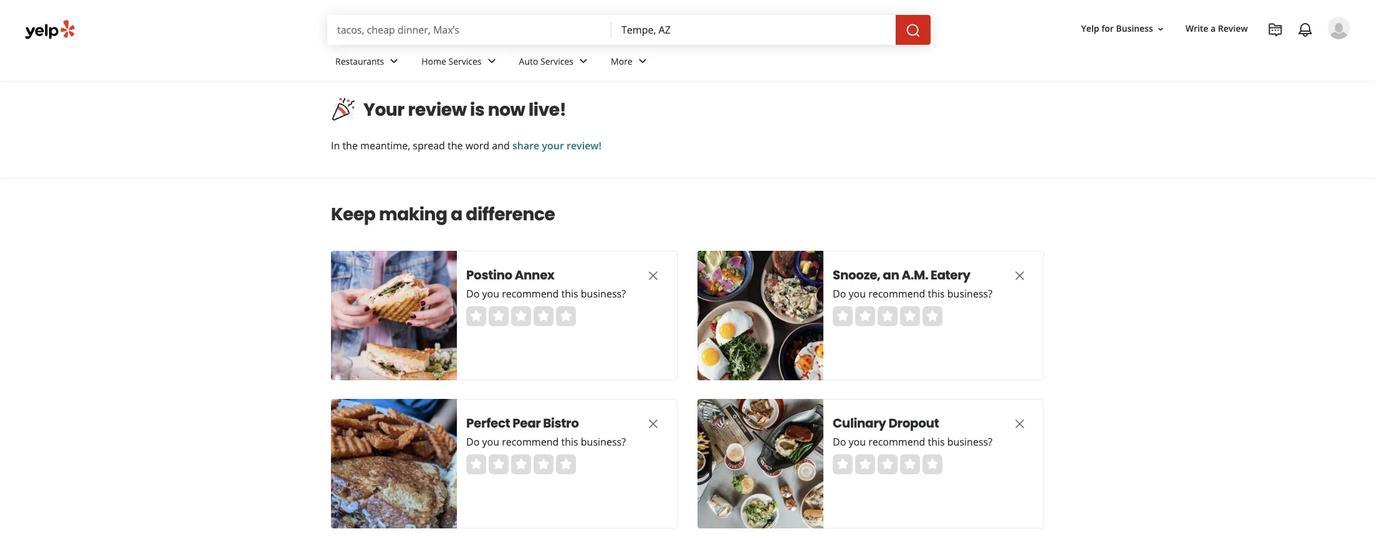 Task type: vqa. For each thing, say whether or not it's contained in the screenshot.
AUTO SERVICES
yes



Task type: locate. For each thing, give the bounding box(es) containing it.
24 chevron down v2 image left auto
[[484, 54, 499, 69]]

a right making
[[451, 203, 462, 227]]

2 24 chevron down v2 image from the left
[[635, 54, 650, 69]]

0 horizontal spatial dismiss card image
[[646, 417, 661, 432]]

0 horizontal spatial services
[[449, 55, 482, 67]]

0 horizontal spatial the
[[343, 139, 358, 153]]

postino
[[466, 267, 512, 284]]

0 horizontal spatial 24 chevron down v2 image
[[387, 54, 402, 69]]

business? down 'eatery'
[[947, 287, 992, 301]]

2 dismiss card image from the left
[[1012, 269, 1027, 284]]

difference
[[466, 203, 555, 227]]

2 24 chevron down v2 image from the left
[[484, 54, 499, 69]]

recommend down annex on the left of page
[[502, 287, 559, 301]]

2 dismiss card image from the left
[[1012, 417, 1027, 432]]

24 chevron down v2 image inside home services link
[[484, 54, 499, 69]]

rating element
[[466, 307, 576, 327], [833, 307, 943, 327], [466, 455, 576, 475], [833, 455, 943, 475]]

business? for postino annex
[[581, 287, 626, 301]]

0 horizontal spatial none field
[[337, 23, 602, 37]]

you
[[482, 287, 499, 301], [849, 287, 866, 301], [482, 436, 499, 449], [849, 436, 866, 449]]

24 chevron down v2 image
[[576, 54, 591, 69], [635, 54, 650, 69]]

(no rating) image for dropout
[[833, 455, 943, 475]]

24 chevron down v2 image inside more link
[[635, 54, 650, 69]]

24 chevron down v2 image for auto services
[[576, 54, 591, 69]]

do
[[466, 287, 480, 301], [833, 287, 846, 301], [466, 436, 480, 449], [833, 436, 846, 449]]

you for snooze,
[[849, 287, 866, 301]]

dismiss card image for perfect pear bistro
[[646, 417, 661, 432]]

you down culinary
[[849, 436, 866, 449]]

you down the perfect
[[482, 436, 499, 449]]

a.m.
[[902, 267, 928, 284]]

recommend for annex
[[502, 287, 559, 301]]

a right write
[[1211, 23, 1216, 35]]

1 dismiss card image from the left
[[646, 417, 661, 432]]

now
[[488, 98, 525, 122]]

word
[[465, 139, 489, 153]]

culinary
[[833, 415, 886, 433]]

photo of culinary dropout image
[[698, 400, 823, 529]]

business? down perfect pear bistro link
[[581, 436, 626, 449]]

business
[[1116, 23, 1153, 35]]

rating element for dropout
[[833, 455, 943, 475]]

24 chevron down v2 image right restaurants
[[387, 54, 402, 69]]

review!
[[567, 139, 601, 153]]

1 horizontal spatial services
[[540, 55, 574, 67]]

None radio
[[489, 307, 509, 327], [534, 307, 554, 327], [855, 307, 875, 327], [878, 307, 898, 327], [900, 307, 920, 327], [923, 307, 943, 327], [833, 455, 853, 475], [855, 455, 875, 475], [900, 455, 920, 475], [489, 307, 509, 327], [534, 307, 554, 327], [855, 307, 875, 327], [878, 307, 898, 327], [900, 307, 920, 327], [923, 307, 943, 327], [833, 455, 853, 475], [855, 455, 875, 475], [900, 455, 920, 475]]

2 services from the left
[[540, 55, 574, 67]]

1 dismiss card image from the left
[[646, 269, 661, 284]]

24 chevron down v2 image right more
[[635, 54, 650, 69]]

rating element for annex
[[466, 307, 576, 327]]

services right auto
[[540, 55, 574, 67]]

recommend
[[502, 287, 559, 301], [868, 287, 925, 301], [502, 436, 559, 449], [868, 436, 925, 449]]

culinary dropout
[[833, 415, 939, 433]]

business? down culinary dropout 'link'
[[947, 436, 992, 449]]

(no rating) image down culinary dropout
[[833, 455, 943, 475]]

making
[[379, 203, 447, 227]]

meantime,
[[360, 139, 410, 153]]

None search field
[[327, 15, 933, 45]]

this
[[561, 287, 578, 301], [928, 287, 945, 301], [561, 436, 578, 449], [928, 436, 945, 449]]

1 horizontal spatial 24 chevron down v2 image
[[484, 54, 499, 69]]

do down "snooze,"
[[833, 287, 846, 301]]

24 chevron down v2 image inside restaurants link
[[387, 54, 402, 69]]

annex
[[515, 267, 554, 284]]

do down postino
[[466, 287, 480, 301]]

1 none field from the left
[[337, 23, 602, 37]]

16 chevron down v2 image
[[1156, 24, 1166, 34]]

bjord u. image
[[1328, 17, 1350, 39]]

this for snooze, an a.m. eatery
[[928, 287, 945, 301]]

1 24 chevron down v2 image from the left
[[576, 54, 591, 69]]

None field
[[337, 23, 602, 37], [622, 23, 886, 37]]

0 horizontal spatial dismiss card image
[[646, 269, 661, 284]]

you for culinary
[[849, 436, 866, 449]]

write a review
[[1186, 23, 1248, 35]]

the left 'word' on the top left of page
[[448, 139, 463, 153]]

you down postino
[[482, 287, 499, 301]]

dismiss card image
[[646, 417, 661, 432], [1012, 417, 1027, 432]]

an
[[883, 267, 899, 284]]

rating element for an
[[833, 307, 943, 327]]

bistro
[[543, 415, 579, 433]]

services right home
[[449, 55, 482, 67]]

keep making a difference
[[331, 203, 555, 227]]

rating element down "perfect pear bistro"
[[466, 455, 576, 475]]

1 the from the left
[[343, 139, 358, 153]]

you down "snooze,"
[[849, 287, 866, 301]]

1 horizontal spatial a
[[1211, 23, 1216, 35]]

recommend for an
[[868, 287, 925, 301]]

(no rating) image down "perfect pear bistro"
[[466, 455, 576, 475]]

0 horizontal spatial a
[[451, 203, 462, 227]]

24 chevron down v2 image right auto services
[[576, 54, 591, 69]]

a
[[1211, 23, 1216, 35], [451, 203, 462, 227]]

1 horizontal spatial none field
[[622, 23, 886, 37]]

1 horizontal spatial 24 chevron down v2 image
[[635, 54, 650, 69]]

24 chevron down v2 image
[[387, 54, 402, 69], [484, 54, 499, 69]]

1 horizontal spatial dismiss card image
[[1012, 269, 1027, 284]]

do down the perfect
[[466, 436, 480, 449]]

your
[[542, 139, 564, 153]]

search image
[[906, 23, 921, 38]]

keep
[[331, 203, 376, 227]]

do you recommend this business? down perfect pear bistro link
[[466, 436, 626, 449]]

do you recommend this business? down snooze, an a.m. eatery link
[[833, 287, 992, 301]]

you for postino
[[482, 287, 499, 301]]

culinary dropout link
[[833, 415, 989, 433]]

this down 'eatery'
[[928, 287, 945, 301]]

auto services link
[[509, 45, 601, 81]]

(no rating) image down an
[[833, 307, 943, 327]]

do for perfect pear bistro
[[466, 436, 480, 449]]

(no rating) image for pear
[[466, 455, 576, 475]]

do you recommend this business? down postino annex link on the left of page
[[466, 287, 626, 301]]

this down bistro
[[561, 436, 578, 449]]

24 chevron down v2 image for more
[[635, 54, 650, 69]]

2 none field from the left
[[622, 23, 886, 37]]

business?
[[581, 287, 626, 301], [947, 287, 992, 301], [581, 436, 626, 449], [947, 436, 992, 449]]

business? for culinary dropout
[[947, 436, 992, 449]]

services
[[449, 55, 482, 67], [540, 55, 574, 67]]

recommend down culinary dropout
[[868, 436, 925, 449]]

1 horizontal spatial the
[[448, 139, 463, 153]]

0 vertical spatial a
[[1211, 23, 1216, 35]]

do down culinary
[[833, 436, 846, 449]]

0 horizontal spatial 24 chevron down v2 image
[[576, 54, 591, 69]]

this down postino annex link on the left of page
[[561, 287, 578, 301]]

24 chevron down v2 image inside auto services link
[[576, 54, 591, 69]]

do you recommend this business? down dropout
[[833, 436, 992, 449]]

home services link
[[412, 45, 509, 81]]

rating element down culinary dropout
[[833, 455, 943, 475]]

(no rating) image
[[466, 307, 576, 327], [833, 307, 943, 327], [466, 455, 576, 475], [833, 455, 943, 475]]

recommend down pear
[[502, 436, 559, 449]]

the
[[343, 139, 358, 153], [448, 139, 463, 153]]

business? down postino annex link on the left of page
[[581, 287, 626, 301]]

eatery
[[931, 267, 970, 284]]

snooze,
[[833, 267, 880, 284]]

1 vertical spatial a
[[451, 203, 462, 227]]

none field the near
[[622, 23, 886, 37]]

recommend for dropout
[[868, 436, 925, 449]]

auto
[[519, 55, 538, 67]]

1 services from the left
[[449, 55, 482, 67]]

do you recommend this business? for annex
[[466, 287, 626, 301]]

do you recommend this business?
[[466, 287, 626, 301], [833, 287, 992, 301], [466, 436, 626, 449], [833, 436, 992, 449]]

1 horizontal spatial dismiss card image
[[1012, 417, 1027, 432]]

live!
[[529, 98, 566, 122]]

perfect
[[466, 415, 510, 433]]

do you recommend this business? for an
[[833, 287, 992, 301]]

share
[[512, 139, 539, 153]]

(no rating) image for an
[[833, 307, 943, 327]]

business? for perfect pear bistro
[[581, 436, 626, 449]]

dismiss card image
[[646, 269, 661, 284], [1012, 269, 1027, 284]]

notifications image
[[1298, 22, 1313, 37]]

postino annex link
[[466, 267, 622, 284]]

(no rating) image down postino annex
[[466, 307, 576, 327]]

dropout
[[889, 415, 939, 433]]

and
[[492, 139, 510, 153]]

rating element down an
[[833, 307, 943, 327]]

business? for snooze, an a.m. eatery
[[947, 287, 992, 301]]

this down dropout
[[928, 436, 945, 449]]

recommend down snooze, an a.m. eatery
[[868, 287, 925, 301]]

None radio
[[466, 307, 486, 327], [511, 307, 531, 327], [556, 307, 576, 327], [833, 307, 853, 327], [466, 455, 486, 475], [489, 455, 509, 475], [511, 455, 531, 475], [534, 455, 554, 475], [556, 455, 576, 475], [878, 455, 898, 475], [923, 455, 943, 475], [466, 307, 486, 327], [511, 307, 531, 327], [556, 307, 576, 327], [833, 307, 853, 327], [466, 455, 486, 475], [489, 455, 509, 475], [511, 455, 531, 475], [534, 455, 554, 475], [556, 455, 576, 475], [878, 455, 898, 475], [923, 455, 943, 475]]

rating element down postino annex
[[466, 307, 576, 327]]

the right the in
[[343, 139, 358, 153]]

1 24 chevron down v2 image from the left
[[387, 54, 402, 69]]



Task type: describe. For each thing, give the bounding box(es) containing it.
postino annex
[[466, 267, 554, 284]]

your review is now live!
[[363, 98, 566, 122]]

user actions element
[[1071, 16, 1368, 92]]

you for perfect
[[482, 436, 499, 449]]

more link
[[601, 45, 660, 81]]

do you recommend this business? for pear
[[466, 436, 626, 449]]

none field "find"
[[337, 23, 602, 37]]

your
[[363, 98, 405, 122]]

Find text field
[[337, 23, 602, 37]]

review
[[1218, 23, 1248, 35]]

dismiss card image for postino annex
[[646, 269, 661, 284]]

photo of perfect pear bistro image
[[331, 400, 457, 529]]

dismiss card image for snooze, an a.m. eatery
[[1012, 269, 1027, 284]]

services for home services
[[449, 55, 482, 67]]

review
[[408, 98, 467, 122]]

this for culinary dropout
[[928, 436, 945, 449]]

do for culinary dropout
[[833, 436, 846, 449]]

24 chevron down v2 image for restaurants
[[387, 54, 402, 69]]

home services
[[422, 55, 482, 67]]

this for postino annex
[[561, 287, 578, 301]]

photo of snooze, an a.m. eatery image
[[698, 251, 823, 381]]

home
[[422, 55, 446, 67]]

snooze, an a.m. eatery
[[833, 267, 970, 284]]

do for snooze, an a.m. eatery
[[833, 287, 846, 301]]

dismiss card image for culinary dropout
[[1012, 417, 1027, 432]]

write
[[1186, 23, 1209, 35]]

share your review! button
[[512, 139, 601, 153]]

this for perfect pear bistro
[[561, 436, 578, 449]]

recommend for pear
[[502, 436, 559, 449]]

more
[[611, 55, 633, 67]]

is
[[470, 98, 484, 122]]

auto services
[[519, 55, 574, 67]]

services for auto services
[[540, 55, 574, 67]]

2 the from the left
[[448, 139, 463, 153]]

projects image
[[1268, 22, 1283, 37]]

yelp for business
[[1081, 23, 1153, 35]]

perfect pear bistro
[[466, 415, 579, 433]]

in the meantime, spread the word and share your review!
[[331, 139, 601, 153]]

Near text field
[[622, 23, 886, 37]]

24 chevron down v2 image for home services
[[484, 54, 499, 69]]

do you recommend this business? for dropout
[[833, 436, 992, 449]]

write a review link
[[1181, 18, 1253, 40]]

photo of postino annex image
[[331, 251, 457, 381]]

perfect pear bistro link
[[466, 415, 622, 433]]

yelp for business button
[[1076, 18, 1171, 40]]

business categories element
[[325, 45, 1350, 81]]

restaurants
[[335, 55, 384, 67]]

rating element for pear
[[466, 455, 576, 475]]

snooze, an a.m. eatery link
[[833, 267, 989, 284]]

do for postino annex
[[466, 287, 480, 301]]

yelp
[[1081, 23, 1099, 35]]

in
[[331, 139, 340, 153]]

(no rating) image for annex
[[466, 307, 576, 327]]

for
[[1102, 23, 1114, 35]]

pear
[[512, 415, 541, 433]]

spread
[[413, 139, 445, 153]]

restaurants link
[[325, 45, 412, 81]]



